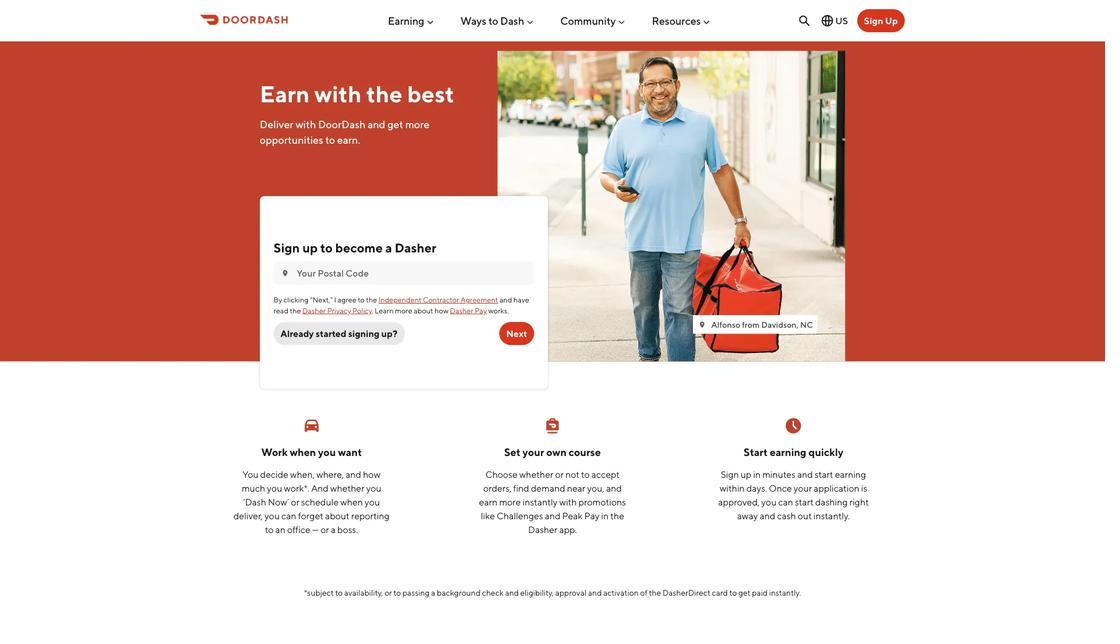 Task type: locate. For each thing, give the bounding box(es) containing it.
0 vertical spatial can
[[779, 497, 793, 508]]

dasher up your postal code text field
[[395, 240, 437, 255]]

can inside sign up in minutes and start earning within days. once your application is approved, you can start dashing right away and cash out instantly.
[[779, 497, 793, 508]]

start
[[744, 446, 768, 459]]

Your Postal Code text field
[[297, 267, 527, 280]]

or right —
[[321, 525, 329, 536]]

dasher left app.
[[528, 525, 558, 536]]

a
[[386, 240, 392, 255], [331, 525, 336, 536], [431, 589, 435, 598]]

1 vertical spatial when
[[340, 497, 363, 508]]

earning link
[[388, 10, 435, 31]]

0 horizontal spatial about
[[325, 511, 350, 522]]

whether inside you decide when, where, and how much you work*. and whether you 'dash now' or schedule when you deliver, you can forget about reporting to an office — or a boss.
[[330, 483, 365, 494]]

0 horizontal spatial location pin image
[[281, 269, 290, 278]]

0 horizontal spatial in
[[601, 511, 609, 522]]

1 horizontal spatial sign
[[721, 469, 739, 480]]

0 horizontal spatial whether
[[330, 483, 365, 494]]

a left boss.
[[331, 525, 336, 536]]

1 horizontal spatial a
[[386, 240, 392, 255]]

to left dash
[[489, 14, 498, 27]]

sign up within
[[721, 469, 739, 480]]

start earning quickly
[[744, 446, 844, 459]]

1 vertical spatial instantly.
[[769, 589, 801, 598]]

more for get
[[405, 118, 430, 130]]

a inside you decide when, where, and how much you work*. and whether you 'dash now' or schedule when you deliver, you can forget about reporting to an office — or a boss.
[[331, 525, 336, 536]]

instantly. right paid
[[769, 589, 801, 598]]

with up peak
[[559, 497, 577, 508]]

1 horizontal spatial when
[[340, 497, 363, 508]]

sign left up
[[864, 15, 883, 26]]

instantly. down dashing
[[814, 511, 850, 522]]

more
[[405, 118, 430, 130], [395, 306, 412, 315], [499, 497, 521, 508]]

dasher down "next,"
[[302, 306, 326, 315]]

resources link
[[652, 10, 711, 31]]

with inside deliver with doordash and get more opportunities to earn.
[[296, 118, 316, 130]]

1 horizontal spatial instantly.
[[814, 511, 850, 522]]

location pin image
[[281, 269, 290, 278], [698, 320, 707, 329]]

application
[[814, 483, 860, 494]]

dasher pay link
[[450, 306, 487, 315]]

earning inside sign up in minutes and start earning within days. once your application is approved, you can start dashing right away and cash out instantly.
[[835, 469, 866, 480]]

you,
[[587, 483, 605, 494]]

0 vertical spatial more
[[405, 118, 430, 130]]

independent
[[379, 296, 422, 305]]

agreement
[[461, 296, 498, 305]]

2 vertical spatial with
[[559, 497, 577, 508]]

2 vertical spatial a
[[431, 589, 435, 598]]

earn with the best
[[260, 80, 455, 108]]

choose whether or not to accept orders, find demand near you, and earn more instantly with promotions like challenges and peak pay in the dasher app.
[[479, 469, 626, 536]]

2 vertical spatial sign
[[721, 469, 739, 480]]

0 vertical spatial sign
[[864, 15, 883, 26]]

0 horizontal spatial your
[[523, 446, 544, 459]]

whether down where,
[[330, 483, 365, 494]]

1 vertical spatial sign
[[274, 240, 300, 255]]

sign up
[[864, 15, 898, 26]]

pay inside choose whether or not to accept orders, find demand near you, and earn more instantly with promotions like challenges and peak pay in the dasher app.
[[585, 511, 600, 522]]

paid
[[752, 589, 768, 598]]

1 vertical spatial how
[[363, 469, 381, 480]]

sign inside sign up in minutes and start earning within days. once your application is approved, you can start dashing right away and cash out instantly.
[[721, 469, 739, 480]]

to left earn. at left top
[[325, 134, 335, 146]]

alfonso from davidson, nc
[[712, 320, 813, 330]]

get inside deliver with doordash and get more opportunities to earn.
[[388, 118, 403, 130]]

1 horizontal spatial how
[[435, 306, 449, 315]]

1 vertical spatial in
[[601, 511, 609, 522]]

in down promotions
[[601, 511, 609, 522]]

to left an
[[265, 525, 274, 536]]

your inside sign up in minutes and start earning within days. once your application is approved, you can start dashing right away and cash out instantly.
[[794, 483, 812, 494]]

sign for sign up to become a dasher
[[274, 240, 300, 255]]

0 horizontal spatial pay
[[475, 306, 487, 315]]

1 horizontal spatial pay
[[585, 511, 600, 522]]

.
[[372, 306, 373, 315]]

next button
[[499, 322, 534, 345]]

0 vertical spatial start
[[815, 469, 833, 480]]

1 vertical spatial can
[[282, 511, 296, 522]]

and
[[311, 483, 329, 494]]

when up reporting
[[340, 497, 363, 508]]

eligibility,
[[521, 589, 554, 598]]

0 vertical spatial your
[[523, 446, 544, 459]]

0 horizontal spatial start
[[795, 497, 814, 508]]

1 vertical spatial whether
[[330, 483, 365, 494]]

and inside deliver with doordash and get more opportunities to earn.
[[368, 118, 386, 130]]

1 horizontal spatial in
[[753, 469, 761, 480]]

and right the check
[[505, 589, 519, 598]]

location pin image left alfonso
[[698, 320, 707, 329]]

1 horizontal spatial can
[[779, 497, 793, 508]]

up
[[885, 15, 898, 26]]

1 vertical spatial get
[[739, 589, 751, 598]]

whether
[[519, 469, 554, 480], [330, 483, 365, 494]]

and right approval
[[588, 589, 602, 598]]

cash
[[777, 511, 796, 522]]

dasher inside choose whether or not to accept orders, find demand near you, and earn more instantly with promotions like challenges and peak pay in the dasher app.
[[528, 525, 558, 536]]

1 vertical spatial more
[[395, 306, 412, 315]]

and up works.
[[500, 296, 512, 305]]

get left paid
[[739, 589, 751, 598]]

dasher
[[395, 240, 437, 255], [302, 306, 326, 315], [450, 306, 474, 315], [528, 525, 558, 536]]

2 horizontal spatial sign
[[864, 15, 883, 26]]

or left not
[[555, 469, 564, 480]]

0 vertical spatial up
[[302, 240, 318, 255]]

and
[[368, 118, 386, 130], [500, 296, 512, 305], [346, 469, 361, 480], [798, 469, 813, 480], [606, 483, 622, 494], [545, 511, 561, 522], [760, 511, 776, 522], [505, 589, 519, 598], [588, 589, 602, 598]]

sign inside button
[[864, 15, 883, 26]]

a right passing
[[431, 589, 435, 598]]

sign up to become a dasher
[[274, 240, 437, 255]]

the inside choose whether or not to accept orders, find demand near you, and earn more instantly with promotions like challenges and peak pay in the dasher app.
[[611, 511, 624, 522]]

approval
[[555, 589, 587, 598]]

order hotbag fill image
[[544, 417, 562, 436]]

1 horizontal spatial location pin image
[[698, 320, 707, 329]]

1 horizontal spatial earning
[[835, 469, 866, 480]]

dasher down agreement
[[450, 306, 474, 315]]

find
[[513, 483, 529, 494]]

to
[[489, 14, 498, 27], [325, 134, 335, 146], [320, 240, 333, 255], [358, 296, 365, 305], [581, 469, 590, 480], [265, 525, 274, 536], [335, 589, 343, 598], [394, 589, 401, 598], [730, 589, 737, 598]]

about
[[414, 306, 433, 315], [325, 511, 350, 522]]

1 vertical spatial up
[[741, 469, 752, 480]]

clicking
[[284, 296, 309, 305]]

up inside sign up in minutes and start earning within days. once your application is approved, you can start dashing right away and cash out instantly.
[[741, 469, 752, 480]]

pay
[[475, 306, 487, 315], [585, 511, 600, 522]]

sign up by
[[274, 240, 300, 255]]

instantly
[[523, 497, 558, 508]]

sign
[[864, 15, 883, 26], [274, 240, 300, 255], [721, 469, 739, 480]]

up
[[302, 240, 318, 255], [741, 469, 752, 480]]

more for learn
[[395, 306, 412, 315]]

1 vertical spatial location pin image
[[698, 320, 707, 329]]

1 horizontal spatial up
[[741, 469, 752, 480]]

1 horizontal spatial about
[[414, 306, 433, 315]]

best
[[407, 80, 455, 108]]

0 horizontal spatial get
[[388, 118, 403, 130]]

0 vertical spatial get
[[388, 118, 403, 130]]

or inside choose whether or not to accept orders, find demand near you, and earn more instantly with promotions like challenges and peak pay in the dasher app.
[[555, 469, 564, 480]]

with up opportunities
[[296, 118, 316, 130]]

1 vertical spatial a
[[331, 525, 336, 536]]

1 horizontal spatial whether
[[519, 469, 554, 480]]

can up cash
[[779, 497, 793, 508]]

with inside choose whether or not to accept orders, find demand near you, and earn more instantly with promotions like challenges and peak pay in the dasher app.
[[559, 497, 577, 508]]

to left become
[[320, 240, 333, 255]]

can inside you decide when, where, and how much you work*. and whether you 'dash now' or schedule when you deliver, you can forget about reporting to an office — or a boss.
[[282, 511, 296, 522]]

already
[[281, 328, 314, 339]]

earning up minutes
[[770, 446, 807, 459]]

0 horizontal spatial can
[[282, 511, 296, 522]]

deliver with doordash and get more opportunities to earn.
[[260, 118, 430, 146]]

start up application in the bottom right of the page
[[815, 469, 833, 480]]

1 vertical spatial with
[[296, 118, 316, 130]]

0 vertical spatial with
[[314, 80, 362, 108]]

1 vertical spatial start
[[795, 497, 814, 508]]

about up boss.
[[325, 511, 350, 522]]

with for doordash
[[296, 118, 316, 130]]

with for the
[[314, 80, 362, 108]]

0 vertical spatial earning
[[770, 446, 807, 459]]

up up days.
[[741, 469, 752, 480]]

1 horizontal spatial get
[[739, 589, 751, 598]]

deliver,
[[234, 511, 263, 522]]

become
[[335, 240, 383, 255]]

get
[[388, 118, 403, 130], [739, 589, 751, 598]]

the inside and have read the
[[290, 306, 301, 315]]

can
[[779, 497, 793, 508], [282, 511, 296, 522]]

0 horizontal spatial how
[[363, 469, 381, 480]]

policy
[[353, 306, 372, 315]]

get down the earn with the best
[[388, 118, 403, 130]]

signing
[[348, 328, 380, 339]]

1 vertical spatial pay
[[585, 511, 600, 522]]

2 vertical spatial more
[[499, 497, 521, 508]]

the left best
[[366, 80, 403, 108]]

up left become
[[302, 240, 318, 255]]

davidson,
[[762, 320, 799, 330]]

and right doordash
[[368, 118, 386, 130]]

0 horizontal spatial when
[[290, 446, 316, 459]]

to right not
[[581, 469, 590, 480]]

1 vertical spatial about
[[325, 511, 350, 522]]

like
[[481, 511, 495, 522]]

pay down agreement
[[475, 306, 487, 315]]

0 vertical spatial whether
[[519, 469, 554, 480]]

location pin image up by
[[281, 269, 290, 278]]

the down clicking at the top
[[290, 306, 301, 315]]

of
[[640, 589, 648, 598]]

can up an
[[282, 511, 296, 522]]

the down promotions
[[611, 511, 624, 522]]

vehicle car image
[[302, 417, 321, 436]]

right
[[850, 497, 869, 508]]

start up out
[[795, 497, 814, 508]]

and down want
[[346, 469, 361, 480]]

resources
[[652, 14, 701, 27]]

more down best
[[405, 118, 430, 130]]

more inside deliver with doordash and get more opportunities to earn.
[[405, 118, 430, 130]]

decide
[[260, 469, 288, 480]]

0 vertical spatial instantly.
[[814, 511, 850, 522]]

2 horizontal spatial a
[[431, 589, 435, 598]]

read
[[274, 306, 289, 315]]

0 vertical spatial about
[[414, 306, 433, 315]]

earning up is
[[835, 469, 866, 480]]

more down independent
[[395, 306, 412, 315]]

away
[[737, 511, 758, 522]]

1 vertical spatial your
[[794, 483, 812, 494]]

nc
[[800, 320, 813, 330]]

earning
[[770, 446, 807, 459], [835, 469, 866, 480]]

more up "challenges"
[[499, 497, 521, 508]]

pay down promotions
[[585, 511, 600, 522]]

near
[[567, 483, 586, 494]]

how down contractor
[[435, 306, 449, 315]]

0 vertical spatial how
[[435, 306, 449, 315]]

to up policy
[[358, 296, 365, 305]]

1 horizontal spatial your
[[794, 483, 812, 494]]

much
[[242, 483, 265, 494]]

more inside choose whether or not to accept orders, find demand near you, and earn more instantly with promotions like challenges and peak pay in the dasher app.
[[499, 497, 521, 508]]

with up doordash
[[314, 80, 362, 108]]

1 vertical spatial earning
[[835, 469, 866, 480]]

when up when,
[[290, 446, 316, 459]]

your right once
[[794, 483, 812, 494]]

when
[[290, 446, 316, 459], [340, 497, 363, 508]]

days.
[[747, 483, 767, 494]]

check
[[482, 589, 504, 598]]

whether up demand
[[519, 469, 554, 480]]

to inside deliver with doordash and get more opportunities to earn.
[[325, 134, 335, 146]]

boss.
[[337, 525, 358, 536]]

about down independent contractor agreement link
[[414, 306, 433, 315]]

*subject to availability, or to passing a background check and eligibility, approval and activation of the dasherdirect card to get paid instantly.
[[304, 589, 801, 598]]

how up reporting
[[363, 469, 381, 480]]

in up days.
[[753, 469, 761, 480]]

0 vertical spatial in
[[753, 469, 761, 480]]

dash
[[500, 14, 524, 27]]

0 horizontal spatial a
[[331, 525, 336, 536]]

0 horizontal spatial up
[[302, 240, 318, 255]]

sign for sign up in minutes and start earning within days. once your application is approved, you can start dashing right away and cash out instantly.
[[721, 469, 739, 480]]

with
[[314, 80, 362, 108], [296, 118, 316, 130], [559, 497, 577, 508]]

a right become
[[386, 240, 392, 255]]

your right set
[[523, 446, 544, 459]]

0 horizontal spatial sign
[[274, 240, 300, 255]]



Task type: vqa. For each thing, say whether or not it's contained in the screenshot.
Right
yes



Task type: describe. For each thing, give the bounding box(es) containing it.
whether inside choose whether or not to accept orders, find demand near you, and earn more instantly with promotions like challenges and peak pay in the dasher app.
[[519, 469, 554, 480]]

alfonso
[[712, 320, 741, 330]]

challenges
[[497, 511, 543, 522]]

0 vertical spatial pay
[[475, 306, 487, 315]]

reporting
[[351, 511, 390, 522]]

or down work*.
[[291, 497, 300, 508]]

opportunities
[[260, 134, 323, 146]]

next
[[506, 328, 527, 339]]

i
[[334, 296, 336, 305]]

and left cash
[[760, 511, 776, 522]]

0 vertical spatial a
[[386, 240, 392, 255]]

passing
[[403, 589, 430, 598]]

card
[[712, 589, 728, 598]]

*subject
[[304, 589, 334, 598]]

community
[[560, 14, 616, 27]]

when inside you decide when, where, and how much you work*. and whether you 'dash now' or schedule when you deliver, you can forget about reporting to an office — or a boss.
[[340, 497, 363, 508]]

dashing
[[816, 497, 848, 508]]

0 horizontal spatial earning
[[770, 446, 807, 459]]

globe line image
[[821, 14, 835, 28]]

by
[[274, 296, 282, 305]]

already started signing up?
[[281, 328, 398, 339]]

from
[[742, 320, 760, 330]]

orders,
[[483, 483, 512, 494]]

up for to
[[302, 240, 318, 255]]

course
[[569, 446, 601, 459]]

approved,
[[718, 497, 760, 508]]

dasher privacy policy . learn more about how dasher pay works.
[[302, 306, 509, 315]]

not
[[566, 469, 580, 480]]

an
[[275, 525, 286, 536]]

peak
[[562, 511, 583, 522]]

within
[[720, 483, 745, 494]]

—
[[312, 525, 319, 536]]

and down accept
[[606, 483, 622, 494]]

now'
[[268, 497, 289, 508]]

and down "instantly"
[[545, 511, 561, 522]]

0 horizontal spatial instantly.
[[769, 589, 801, 598]]

by clicking "next," i agree to the independent contractor agreement
[[274, 296, 498, 305]]

own
[[546, 446, 567, 459]]

learn
[[375, 306, 394, 315]]

instantly. inside sign up in minutes and start earning within days. once your application is approved, you can start dashing right away and cash out instantly.
[[814, 511, 850, 522]]

us
[[836, 15, 848, 26]]

want
[[338, 446, 362, 459]]

and have read the
[[274, 296, 529, 315]]

dasher privacy policy link
[[302, 306, 372, 315]]

accept
[[592, 469, 620, 480]]

deliver
[[260, 118, 294, 130]]

how inside you decide when, where, and how much you work*. and whether you 'dash now' or schedule when you deliver, you can forget about reporting to an office — or a boss.
[[363, 469, 381, 480]]

forget
[[298, 511, 323, 522]]

work when you want
[[261, 446, 362, 459]]

sign for sign up
[[864, 15, 883, 26]]

contractor
[[423, 296, 459, 305]]

quickly
[[809, 446, 844, 459]]

background
[[437, 589, 481, 598]]

to right *subject
[[335, 589, 343, 598]]

promotions
[[579, 497, 626, 508]]

"next,"
[[310, 296, 333, 305]]

in inside choose whether or not to accept orders, find demand near you, and earn more instantly with promotions like challenges and peak pay in the dasher app.
[[601, 511, 609, 522]]

office
[[287, 525, 311, 536]]

community link
[[560, 10, 626, 31]]

earn
[[479, 497, 498, 508]]

sign up in minutes and start earning within days. once your application is approved, you can start dashing right away and cash out instantly.
[[718, 469, 869, 522]]

minutes
[[763, 469, 796, 480]]

have
[[514, 296, 529, 305]]

you decide when, where, and how much you work*. and whether you 'dash now' or schedule when you deliver, you can forget about reporting to an office — or a boss.
[[234, 469, 390, 536]]

to inside choose whether or not to accept orders, find demand near you, and earn more instantly with promotions like challenges and peak pay in the dasher app.
[[581, 469, 590, 480]]

up?
[[381, 328, 398, 339]]

to left passing
[[394, 589, 401, 598]]

1 horizontal spatial start
[[815, 469, 833, 480]]

time fill image
[[785, 417, 803, 436]]

works.
[[488, 306, 509, 315]]

out
[[798, 511, 812, 522]]

and inside you decide when, where, and how much you work*. and whether you 'dash now' or schedule when you deliver, you can forget about reporting to an office — or a boss.
[[346, 469, 361, 480]]

set
[[504, 446, 521, 459]]

to inside you decide when, where, and how much you work*. and whether you 'dash now' or schedule when you deliver, you can forget about reporting to an office — or a boss.
[[265, 525, 274, 536]]

0 vertical spatial location pin image
[[281, 269, 290, 278]]

about inside you decide when, where, and how much you work*. and whether you 'dash now' or schedule when you deliver, you can forget about reporting to an office — or a boss.
[[325, 511, 350, 522]]

work
[[261, 446, 288, 459]]

started
[[316, 328, 347, 339]]

the up '.'
[[366, 296, 377, 305]]

and inside and have read the
[[500, 296, 512, 305]]

the right the of
[[649, 589, 661, 598]]

up for in
[[741, 469, 752, 480]]

privacy
[[327, 306, 351, 315]]

work*.
[[284, 483, 310, 494]]

already started signing up? button
[[274, 322, 405, 345]]

choose
[[486, 469, 518, 480]]

alfonso from davidson, nc image
[[498, 51, 846, 362]]

'dash
[[243, 497, 266, 508]]

once
[[769, 483, 792, 494]]

app.
[[559, 525, 577, 536]]

you inside sign up in minutes and start earning within days. once your application is approved, you can start dashing right away and cash out instantly.
[[762, 497, 777, 508]]

in inside sign up in minutes and start earning within days. once your application is approved, you can start dashing right away and cash out instantly.
[[753, 469, 761, 480]]

you
[[243, 469, 259, 480]]

is
[[862, 483, 868, 494]]

dasherdirect
[[663, 589, 711, 598]]

demand
[[531, 483, 565, 494]]

availability,
[[344, 589, 383, 598]]

schedule
[[301, 497, 339, 508]]

or right availability,
[[385, 589, 392, 598]]

and down start earning quickly
[[798, 469, 813, 480]]

agree
[[338, 296, 357, 305]]

0 vertical spatial when
[[290, 446, 316, 459]]

to right card
[[730, 589, 737, 598]]

earn
[[260, 80, 310, 108]]

independent contractor agreement link
[[379, 296, 498, 305]]

ways to dash
[[461, 14, 524, 27]]

set your own course
[[504, 446, 601, 459]]



